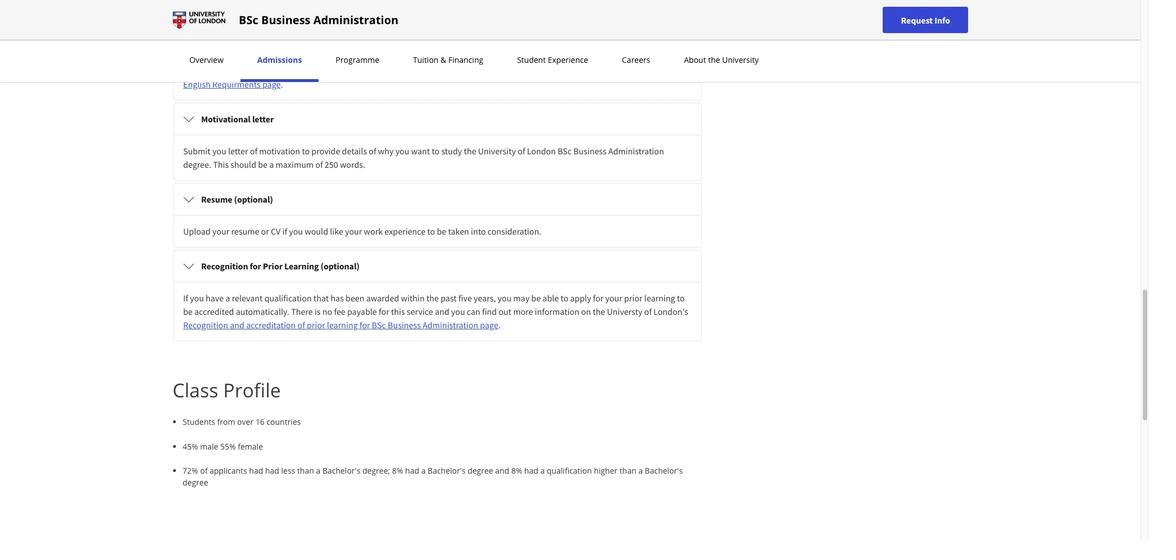 Task type: describe. For each thing, give the bounding box(es) containing it.
proof of your english proficiency. this can demonstrated by completing a test or submitting a letter from an employer confirming that english has been your main working language for at least 18 months. for further information please check the university of london's english requirments page .
[[183, 52, 681, 90]]

provide
[[312, 146, 340, 157]]

bsc inside if you have a relevant qualification that has been awarded within the past five years, you may be able to apply for your prior learning to be accredited automatically. there is no fee payable for this service and you can find out more information on the universty of london's recognition and accreditation of prior learning for bsc business administration page .
[[372, 320, 386, 331]]

details
[[342, 146, 367, 157]]

16
[[256, 417, 265, 428]]

recognition and accreditation of prior learning for bsc business administration page link
[[183, 320, 499, 331]]

of inside 72% of applicants had had less than a bachelor's degree; 8% had a bachelor's degree and 8% had a qualification higher than a bachelor's degree
[[200, 466, 208, 477]]

universty
[[607, 306, 643, 318]]

resume
[[231, 226, 259, 237]]

or inside proof of your english proficiency. this can demonstrated by completing a test or submitting a letter from an employer confirming that english has been your main working language for at least 18 months. for further information please check the university of london's english requirments page .
[[473, 52, 481, 63]]

0 horizontal spatial bsc
[[239, 12, 258, 27]]

for inside proof of your english proficiency. this can demonstrated by completing a test or submitting a letter from an employer confirming that english has been your main working language for at least 18 months. for further information please check the university of london's english requirments page .
[[356, 65, 367, 76]]

english requirments page link
[[183, 79, 281, 90]]

tuition
[[413, 55, 439, 65]]

why
[[378, 146, 394, 157]]

the left the past at bottom left
[[427, 293, 439, 304]]

accredited
[[194, 306, 234, 318]]

please
[[530, 65, 554, 76]]

request info
[[901, 14, 951, 26]]

4 had from the left
[[524, 466, 539, 477]]

prior
[[263, 261, 283, 272]]

0 vertical spatial learning
[[644, 293, 675, 304]]

proof
[[183, 52, 204, 63]]

55%
[[220, 442, 236, 452]]

list containing students from over 16 countries
[[177, 416, 703, 489]]

past
[[441, 293, 457, 304]]

check
[[556, 65, 578, 76]]

72%
[[183, 466, 198, 477]]

relevant
[[232, 293, 263, 304]]

. inside if you have a relevant qualification that has been awarded within the past five years, you may be able to apply for your prior learning to be accredited automatically. there is no fee payable for this service and you can find out more information on the universty of london's recognition and accreditation of prior learning for bsc business administration page .
[[499, 320, 501, 331]]

. inside proof of your english proficiency. this can demonstrated by completing a test or submitting a letter from an employer confirming that english has been your main working language for at least 18 months. for further information please check the university of london's english requirments page .
[[281, 79, 283, 90]]

0 horizontal spatial business
[[261, 12, 311, 27]]

for down awarded at the bottom left
[[379, 306, 389, 318]]

1 bachelor's from the left
[[323, 466, 361, 477]]

proficiency
[[232, 20, 276, 31]]

if
[[282, 226, 287, 237]]

automatically.
[[236, 306, 289, 318]]

can inside if you have a relevant qualification that has been awarded within the past five years, you may be able to apply for your prior learning to be accredited automatically. there is no fee payable for this service and you can find out more information on the universty of london's recognition and accreditation of prior learning for bsc business administration page .
[[467, 306, 480, 318]]

the right about on the right top of the page
[[708, 55, 720, 65]]

request info button
[[883, 7, 968, 33]]

has inside if you have a relevant qualification that has been awarded within the past five years, you may be able to apply for your prior learning to be accredited automatically. there is no fee payable for this service and you can find out more information on the universty of london's recognition and accreditation of prior learning for bsc business administration page .
[[331, 293, 344, 304]]

english down overview
[[183, 79, 211, 90]]

motivation
[[259, 146, 300, 157]]

resume (optional)
[[201, 194, 273, 205]]

programme
[[336, 55, 379, 65]]

recognition inside if you have a relevant qualification that has been awarded within the past five years, you may be able to apply for your prior learning to be accredited automatically. there is no fee payable for this service and you can find out more information on the universty of london's recognition and accreditation of prior learning for bsc business administration page .
[[183, 320, 228, 331]]

higher
[[594, 466, 618, 477]]

london
[[527, 146, 556, 157]]

proficiency.
[[263, 52, 307, 63]]

2 bachelor's from the left
[[428, 466, 466, 477]]

student experience
[[517, 55, 588, 65]]

letter inside proof of your english proficiency. this can demonstrated by completing a test or submitting a letter from an employer confirming that english has been your main working language for at least 18 months. for further information please check the university of london's english requirments page .
[[532, 52, 552, 63]]

test
[[458, 52, 472, 63]]

about the university
[[684, 55, 759, 65]]

1 had from the left
[[249, 466, 263, 477]]

have
[[206, 293, 224, 304]]

want
[[411, 146, 430, 157]]

administration inside submit you letter of motivation to provide details of why you want to study the university of london bsc business administration degree. this should be a maximum of 250 words.
[[609, 146, 664, 157]]

of left london
[[518, 146, 525, 157]]

there
[[291, 306, 313, 318]]

be left taken
[[437, 226, 446, 237]]

your up english requirments page link
[[215, 52, 232, 63]]

years,
[[474, 293, 496, 304]]

18
[[398, 65, 407, 76]]

info
[[935, 14, 951, 26]]

over
[[237, 417, 254, 428]]

accreditation
[[246, 320, 296, 331]]

employer
[[585, 52, 621, 63]]

into
[[471, 226, 486, 237]]

business inside if you have a relevant qualification that has been awarded within the past five years, you may be able to apply for your prior learning to be accredited automatically. there is no fee payable for this service and you can find out more information on the universty of london's recognition and accreditation of prior learning for bsc business administration page .
[[388, 320, 421, 331]]

students from over 16 countries
[[183, 417, 301, 428]]

submitting
[[483, 52, 524, 63]]

0 horizontal spatial degree
[[183, 478, 208, 488]]

can inside proof of your english proficiency. this can demonstrated by completing a test or submitting a letter from an employer confirming that english has been your main working language for at least 18 months. for further information please check the university of london's english requirments page .
[[326, 52, 339, 63]]

study
[[442, 146, 462, 157]]

apply
[[570, 293, 591, 304]]

completing
[[407, 52, 450, 63]]

would
[[305, 226, 328, 237]]

3 bachelor's from the left
[[645, 466, 683, 477]]

72% of applicants had had less than a bachelor's degree; 8% had a bachelor's degree and 8% had a qualification higher than a bachelor's degree list item
[[183, 465, 703, 489]]

further
[[455, 65, 482, 76]]

english proficiency
[[201, 20, 276, 31]]

demonstrated
[[341, 52, 394, 63]]

careers
[[622, 55, 650, 65]]

degree;
[[363, 466, 390, 477]]

2 had from the left
[[265, 466, 279, 477]]

administration inside if you have a relevant qualification that has been awarded within the past five years, you may be able to apply for your prior learning to be accredited automatically. there is no fee payable for this service and you can find out more information on the universty of london's recognition and accreditation of prior learning for bsc business administration page .
[[423, 320, 478, 331]]

0 vertical spatial administration
[[313, 12, 399, 27]]

university inside submit you letter of motivation to provide details of why you want to study the university of london bsc business administration degree. this should be a maximum of 250 words.
[[478, 146, 516, 157]]

page inside if you have a relevant qualification that has been awarded within the past five years, you may be able to apply for your prior learning to be accredited automatically. there is no fee payable for this service and you can find out more information on the universty of london's recognition and accreditation of prior learning for bsc business administration page .
[[480, 320, 499, 331]]

tuition & financing link
[[410, 55, 487, 65]]

for right apply
[[593, 293, 604, 304]]

has inside proof of your english proficiency. this can demonstrated by completing a test or submitting a letter from an employer confirming that english has been your main working language for at least 18 months. for further information please check the university of london's english requirments page .
[[212, 65, 226, 76]]

a inside submit you letter of motivation to provide details of why you want to study the university of london bsc business administration degree. this should be a maximum of 250 words.
[[269, 159, 274, 170]]

working
[[288, 65, 318, 76]]

this inside proof of your english proficiency. this can demonstrated by completing a test or submitting a letter from an employer confirming that english has been your main working language for at least 18 months. for further information please check the university of london's english requirments page .
[[308, 52, 324, 63]]

maximum
[[276, 159, 314, 170]]

english down proof
[[183, 65, 211, 76]]

for inside dropdown button
[[250, 261, 261, 272]]

0 horizontal spatial from
[[217, 417, 235, 428]]

confirming
[[623, 52, 664, 63]]

programme link
[[332, 55, 383, 65]]

motivational letter button
[[174, 103, 701, 135]]

student
[[517, 55, 546, 65]]

this inside submit you letter of motivation to provide details of why you want to study the university of london bsc business administration degree. this should be a maximum of 250 words.
[[213, 159, 229, 170]]

requirments
[[212, 79, 261, 90]]



Task type: vqa. For each thing, say whether or not it's contained in the screenshot.
out
yes



Task type: locate. For each thing, give the bounding box(es) containing it.
that inside proof of your english proficiency. this can demonstrated by completing a test or submitting a letter from an employer confirming that english has been your main working language for at least 18 months. for further information please check the university of london's english requirments page .
[[665, 52, 681, 63]]

main
[[267, 65, 286, 76]]

months.
[[408, 65, 440, 76]]

0 vertical spatial been
[[227, 65, 246, 76]]

0 vertical spatial information
[[483, 65, 528, 76]]

from up check
[[554, 52, 572, 63]]

0 horizontal spatial learning
[[327, 320, 358, 331]]

from left over
[[217, 417, 235, 428]]

recognition for prior learning (optional) button
[[174, 251, 701, 282]]

english up requirments
[[234, 52, 261, 63]]

english proficiency button
[[174, 10, 701, 41]]

business right london
[[574, 146, 607, 157]]

1 vertical spatial and
[[230, 320, 244, 331]]

1 horizontal spatial qualification
[[547, 466, 592, 477]]

page
[[262, 79, 281, 90], [480, 320, 499, 331]]

university down employer
[[594, 65, 632, 76]]

university
[[722, 55, 759, 65], [594, 65, 632, 76], [478, 146, 516, 157]]

your right upload
[[212, 226, 229, 237]]

1 horizontal spatial administration
[[423, 320, 478, 331]]

been inside proof of your english proficiency. this can demonstrated by completing a test or submitting a letter from an employer confirming that english has been your main working language for at least 18 months. for further information please check the university of london's english requirments page .
[[227, 65, 246, 76]]

be inside submit you letter of motivation to provide details of why you want to study the university of london bsc business administration degree. this should be a maximum of 250 words.
[[258, 159, 268, 170]]

of down confirming
[[634, 65, 641, 76]]

of right 72%
[[200, 466, 208, 477]]

can up language
[[326, 52, 339, 63]]

1 vertical spatial can
[[467, 306, 480, 318]]

if you have a relevant qualification that has been awarded within the past five years, you may be able to apply for your prior learning to be accredited automatically. there is no fee payable for this service and you can find out more information on the universty of london's recognition and accreditation of prior learning for bsc business administration page .
[[183, 293, 688, 331]]

1 than from the left
[[297, 466, 314, 477]]

if
[[183, 293, 188, 304]]

1 horizontal spatial degree
[[468, 466, 493, 477]]

london's inside if you have a relevant qualification that has been awarded within the past five years, you may be able to apply for your prior learning to be accredited automatically. there is no fee payable for this service and you can find out more information on the universty of london's recognition and accreditation of prior learning for bsc business administration page .
[[654, 306, 688, 318]]

has up fee in the left of the page
[[331, 293, 344, 304]]

the inside submit you letter of motivation to provide details of why you want to study the university of london bsc business administration degree. this should be a maximum of 250 words.
[[464, 146, 476, 157]]

less
[[281, 466, 295, 477]]

1 horizontal spatial (optional)
[[321, 261, 360, 272]]

qualification inside 72% of applicants had had less than a bachelor's degree; 8% had a bachelor's degree and 8% had a qualification higher than a bachelor's degree
[[547, 466, 592, 477]]

1 vertical spatial or
[[261, 226, 269, 237]]

2 horizontal spatial and
[[495, 466, 509, 477]]

like
[[330, 226, 343, 237]]

0 horizontal spatial prior
[[307, 320, 325, 331]]

page inside proof of your english proficiency. this can demonstrated by completing a test or submitting a letter from an employer confirming that english has been your main working language for at least 18 months. for further information please check the university of london's english requirments page .
[[262, 79, 281, 90]]

information inside proof of your english proficiency. this can demonstrated by completing a test or submitting a letter from an employer confirming that english has been your main working language for at least 18 months. for further information please check the university of london's english requirments page .
[[483, 65, 528, 76]]

admissions link
[[254, 55, 305, 65]]

upload
[[183, 226, 211, 237]]

letter inside submit you letter of motivation to provide details of why you want to study the university of london bsc business administration degree. this should be a maximum of 250 words.
[[228, 146, 248, 157]]

2 vertical spatial business
[[388, 320, 421, 331]]

degree
[[468, 466, 493, 477], [183, 478, 208, 488]]

learning
[[284, 261, 319, 272]]

letter up should
[[228, 146, 248, 157]]

of right proof
[[206, 52, 213, 63]]

3 had from the left
[[405, 466, 419, 477]]

administration
[[313, 12, 399, 27], [609, 146, 664, 157], [423, 320, 478, 331]]

2 vertical spatial bsc
[[372, 320, 386, 331]]

than right higher
[[620, 466, 637, 477]]

resume (optional) button
[[174, 184, 701, 215]]

0 vertical spatial has
[[212, 65, 226, 76]]

service
[[407, 306, 433, 318]]

motivational letter
[[201, 114, 274, 125]]

page down the find
[[480, 320, 499, 331]]

0 horizontal spatial than
[[297, 466, 314, 477]]

0 horizontal spatial or
[[261, 226, 269, 237]]

0 horizontal spatial letter
[[228, 146, 248, 157]]

letter up please
[[532, 52, 552, 63]]

0 vertical spatial can
[[326, 52, 339, 63]]

0 vertical spatial letter
[[532, 52, 552, 63]]

least
[[378, 65, 396, 76]]

for down payable
[[360, 320, 370, 331]]

0 vertical spatial and
[[435, 306, 449, 318]]

business down this
[[388, 320, 421, 331]]

an
[[574, 52, 583, 63]]

1 vertical spatial from
[[217, 417, 235, 428]]

bsc right london
[[558, 146, 572, 157]]

1 vertical spatial has
[[331, 293, 344, 304]]

qualification inside if you have a relevant qualification that has been awarded within the past five years, you may be able to apply for your prior learning to be accredited automatically. there is no fee payable for this service and you can find out more information on the universty of london's recognition and accreditation of prior learning for bsc business administration page .
[[265, 293, 312, 304]]

0 horizontal spatial administration
[[313, 12, 399, 27]]

the down an
[[580, 65, 592, 76]]

(optional) down like
[[321, 261, 360, 272]]

university left london
[[478, 146, 516, 157]]

your left main
[[248, 65, 265, 76]]

2 horizontal spatial university
[[722, 55, 759, 65]]

language
[[320, 65, 355, 76]]

1 horizontal spatial prior
[[624, 293, 643, 304]]

prior up universty
[[624, 293, 643, 304]]

female
[[238, 442, 263, 452]]

1 vertical spatial (optional)
[[321, 261, 360, 272]]

that left about on the right top of the page
[[665, 52, 681, 63]]

been inside if you have a relevant qualification that has been awarded within the past five years, you may be able to apply for your prior learning to be accredited automatically. there is no fee payable for this service and you can find out more information on the universty of london's recognition and accreditation of prior learning for bsc business administration page .
[[346, 293, 365, 304]]

0 vertical spatial .
[[281, 79, 283, 90]]

the
[[708, 55, 720, 65], [580, 65, 592, 76], [464, 146, 476, 157], [427, 293, 439, 304], [593, 306, 605, 318]]

. down out
[[499, 320, 501, 331]]

recognition down accredited
[[183, 320, 228, 331]]

business up proficiency.
[[261, 12, 311, 27]]

work
[[364, 226, 383, 237]]

0 vertical spatial recognition
[[201, 261, 248, 272]]

0 vertical spatial bsc
[[239, 12, 258, 27]]

of left 250
[[316, 159, 323, 170]]

for
[[356, 65, 367, 76], [250, 261, 261, 272], [593, 293, 604, 304], [379, 306, 389, 318], [360, 320, 370, 331]]

of left why
[[369, 146, 376, 157]]

for left prior
[[250, 261, 261, 272]]

2 horizontal spatial administration
[[609, 146, 664, 157]]

1 horizontal spatial bachelor's
[[428, 466, 466, 477]]

page down main
[[262, 79, 281, 90]]

2 8% from the left
[[511, 466, 522, 477]]

degree.
[[183, 159, 211, 170]]

your
[[215, 52, 232, 63], [248, 65, 265, 76], [212, 226, 229, 237], [345, 226, 362, 237], [606, 293, 623, 304]]

0 horizontal spatial university
[[478, 146, 516, 157]]

72% of applicants had had less than a bachelor's degree; 8% had a bachelor's degree and 8% had a qualification higher than a bachelor's degree
[[183, 466, 683, 488]]

applicants
[[210, 466, 247, 477]]

2 horizontal spatial letter
[[532, 52, 552, 63]]

about the university link
[[681, 55, 762, 65]]

find
[[482, 306, 497, 318]]

or left cv
[[261, 226, 269, 237]]

1 vertical spatial that
[[314, 293, 329, 304]]

0 vertical spatial page
[[262, 79, 281, 90]]

five
[[459, 293, 472, 304]]

1 vertical spatial page
[[480, 320, 499, 331]]

of
[[206, 52, 213, 63], [634, 65, 641, 76], [250, 146, 257, 157], [369, 146, 376, 157], [518, 146, 525, 157], [316, 159, 323, 170], [644, 306, 652, 318], [298, 320, 305, 331], [200, 466, 208, 477]]

should
[[231, 159, 256, 170]]

bsc down payable
[[372, 320, 386, 331]]

of down there
[[298, 320, 305, 331]]

1 horizontal spatial university
[[594, 65, 632, 76]]

upload your resume or cv if you would like your work experience to be taken into consideration.
[[183, 226, 542, 237]]

2 vertical spatial letter
[[228, 146, 248, 157]]

of right universty
[[644, 306, 652, 318]]

awarded
[[366, 293, 399, 304]]

1 vertical spatial this
[[213, 159, 229, 170]]

on
[[581, 306, 591, 318]]

0 horizontal spatial qualification
[[265, 293, 312, 304]]

2 vertical spatial and
[[495, 466, 509, 477]]

male
[[200, 442, 218, 452]]

0 vertical spatial from
[[554, 52, 572, 63]]

bsc business administration
[[239, 12, 399, 27]]

the inside proof of your english proficiency. this can demonstrated by completing a test or submitting a letter from an employer confirming that english has been your main working language for at least 18 months. for further information please check the university of london's english requirments page .
[[580, 65, 592, 76]]

be down if
[[183, 306, 193, 318]]

1 vertical spatial .
[[499, 320, 501, 331]]

payable
[[347, 306, 377, 318]]

english inside dropdown button
[[201, 20, 230, 31]]

1 horizontal spatial 8%
[[511, 466, 522, 477]]

information inside if you have a relevant qualification that has been awarded within the past five years, you may be able to apply for your prior learning to be accredited automatically. there is no fee payable for this service and you can find out more information on the universty of london's recognition and accreditation of prior learning for bsc business administration page .
[[535, 306, 580, 318]]

1 vertical spatial learning
[[327, 320, 358, 331]]

0 vertical spatial qualification
[[265, 293, 312, 304]]

for
[[441, 65, 454, 76]]

be
[[258, 159, 268, 170], [437, 226, 446, 237], [532, 293, 541, 304], [183, 306, 193, 318]]

overview
[[189, 55, 224, 65]]

2 horizontal spatial business
[[574, 146, 607, 157]]

university right about on the right top of the page
[[722, 55, 759, 65]]

1 horizontal spatial page
[[480, 320, 499, 331]]

0 vertical spatial degree
[[468, 466, 493, 477]]

information down submitting
[[483, 65, 528, 76]]

than right less
[[297, 466, 314, 477]]

1 horizontal spatial letter
[[252, 114, 274, 125]]

1 horizontal spatial has
[[331, 293, 344, 304]]

0 horizontal spatial this
[[213, 159, 229, 170]]

letter up motivation
[[252, 114, 274, 125]]

submit
[[183, 146, 211, 157]]

prior
[[624, 293, 643, 304], [307, 320, 325, 331]]

about
[[684, 55, 706, 65]]

1 vertical spatial letter
[[252, 114, 274, 125]]

of up should
[[250, 146, 257, 157]]

1 horizontal spatial or
[[473, 52, 481, 63]]

1 horizontal spatial business
[[388, 320, 421, 331]]

for left at
[[356, 65, 367, 76]]

cv
[[271, 226, 281, 237]]

1 vertical spatial recognition
[[183, 320, 228, 331]]

1 vertical spatial been
[[346, 293, 365, 304]]

0 horizontal spatial and
[[230, 320, 244, 331]]

(optional) up resume
[[234, 194, 273, 205]]

can
[[326, 52, 339, 63], [467, 306, 480, 318]]

1 vertical spatial business
[[574, 146, 607, 157]]

1 horizontal spatial than
[[620, 466, 637, 477]]

0 vertical spatial or
[[473, 52, 481, 63]]

students
[[183, 417, 215, 428]]

be right should
[[258, 159, 268, 170]]

countries
[[267, 417, 301, 428]]

letter
[[532, 52, 552, 63], [252, 114, 274, 125], [228, 146, 248, 157]]

1 vertical spatial administration
[[609, 146, 664, 157]]

been up payable
[[346, 293, 365, 304]]

the right "on"
[[593, 306, 605, 318]]

1 horizontal spatial information
[[535, 306, 580, 318]]

london's right universty
[[654, 306, 688, 318]]

.
[[281, 79, 283, 90], [499, 320, 501, 331]]

that inside if you have a relevant qualification that has been awarded within the past five years, you may be able to apply for your prior learning to be accredited automatically. there is no fee payable for this service and you can find out more information on the universty of london's recognition and accreditation of prior learning for bsc business administration page .
[[314, 293, 329, 304]]

1 horizontal spatial .
[[499, 320, 501, 331]]

at
[[369, 65, 376, 76]]

consideration.
[[488, 226, 542, 237]]

1 vertical spatial bsc
[[558, 146, 572, 157]]

your right like
[[345, 226, 362, 237]]

class
[[173, 378, 218, 404]]

8%
[[392, 466, 403, 477], [511, 466, 522, 477]]

and
[[435, 306, 449, 318], [230, 320, 244, 331], [495, 466, 509, 477]]

recognition inside dropdown button
[[201, 261, 248, 272]]

from
[[554, 52, 572, 63], [217, 417, 235, 428]]

0 vertical spatial business
[[261, 12, 311, 27]]

your inside if you have a relevant qualification that has been awarded within the past five years, you may be able to apply for your prior learning to be accredited automatically. there is no fee payable for this service and you can find out more information on the universty of london's recognition and accreditation of prior learning for bsc business administration page .
[[606, 293, 623, 304]]

and inside 72% of applicants had had less than a bachelor's degree; 8% had a bachelor's degree and 8% had a qualification higher than a bachelor's degree
[[495, 466, 509, 477]]

be right the may
[[532, 293, 541, 304]]

0 horizontal spatial bachelor's
[[323, 466, 361, 477]]

2 than from the left
[[620, 466, 637, 477]]

has
[[212, 65, 226, 76], [331, 293, 344, 304]]

been up requirments
[[227, 65, 246, 76]]

the right study
[[464, 146, 476, 157]]

more
[[513, 306, 533, 318]]

0 horizontal spatial been
[[227, 65, 246, 76]]

this up working
[[308, 52, 324, 63]]

1 vertical spatial prior
[[307, 320, 325, 331]]

2 vertical spatial administration
[[423, 320, 478, 331]]

taken
[[448, 226, 469, 237]]

letter inside dropdown button
[[252, 114, 274, 125]]

english up the overview link at the top left of the page
[[201, 20, 230, 31]]

0 horizontal spatial that
[[314, 293, 329, 304]]

financing
[[449, 55, 483, 65]]

qualification left higher
[[547, 466, 592, 477]]

1 horizontal spatial bsc
[[372, 320, 386, 331]]

0 vertical spatial that
[[665, 52, 681, 63]]

0 vertical spatial this
[[308, 52, 324, 63]]

bsc inside submit you letter of motivation to provide details of why you want to study the university of london bsc business administration degree. this should be a maximum of 250 words.
[[558, 146, 572, 157]]

0 horizontal spatial information
[[483, 65, 528, 76]]

1 horizontal spatial and
[[435, 306, 449, 318]]

. down main
[[281, 79, 283, 90]]

is
[[315, 306, 321, 318]]

london's down confirming
[[643, 65, 678, 76]]

information down able
[[535, 306, 580, 318]]

careers link
[[619, 55, 654, 65]]

0 vertical spatial (optional)
[[234, 194, 273, 205]]

0 horizontal spatial (optional)
[[234, 194, 273, 205]]

this
[[391, 306, 405, 318]]

by
[[396, 52, 405, 63]]

words.
[[340, 159, 365, 170]]

experience
[[385, 226, 426, 237]]

1 vertical spatial qualification
[[547, 466, 592, 477]]

prior down is in the left bottom of the page
[[307, 320, 325, 331]]

0 horizontal spatial 8%
[[392, 466, 403, 477]]

university of london image
[[173, 11, 225, 29]]

1 horizontal spatial can
[[467, 306, 480, 318]]

has up english requirments page link
[[212, 65, 226, 76]]

1 horizontal spatial that
[[665, 52, 681, 63]]

out
[[499, 306, 512, 318]]

2 horizontal spatial bachelor's
[[645, 466, 683, 477]]

business inside submit you letter of motivation to provide details of why you want to study the university of london bsc business administration degree. this should be a maximum of 250 words.
[[574, 146, 607, 157]]

0 vertical spatial prior
[[624, 293, 643, 304]]

recognition up have
[[201, 261, 248, 272]]

admissions
[[257, 55, 302, 65]]

this left should
[[213, 159, 229, 170]]

student experience link
[[514, 55, 592, 65]]

0 horizontal spatial page
[[262, 79, 281, 90]]

qualification up there
[[265, 293, 312, 304]]

0 vertical spatial london's
[[643, 65, 678, 76]]

1 8% from the left
[[392, 466, 403, 477]]

from inside proof of your english proficiency. this can demonstrated by completing a test or submitting a letter from an employer confirming that english has been your main working language for at least 18 months. for further information please check the university of london's english requirments page .
[[554, 52, 572, 63]]

or right test
[[473, 52, 481, 63]]

0 horizontal spatial can
[[326, 52, 339, 63]]

list
[[177, 416, 703, 489]]

university inside proof of your english proficiency. this can demonstrated by completing a test or submitting a letter from an employer confirming that english has been your main working language for at least 18 months. for further information please check the university of london's english requirments page .
[[594, 65, 632, 76]]

0 horizontal spatial .
[[281, 79, 283, 90]]

london's
[[643, 65, 678, 76], [654, 306, 688, 318]]

motivational
[[201, 114, 251, 125]]

1 vertical spatial degree
[[183, 478, 208, 488]]

a inside if you have a relevant qualification that has been awarded within the past five years, you may be able to apply for your prior learning to be accredited automatically. there is no fee payable for this service and you can find out more information on the universty of london's recognition and accreditation of prior learning for bsc business administration page .
[[226, 293, 230, 304]]

recognition
[[201, 261, 248, 272], [183, 320, 228, 331]]

your up universty
[[606, 293, 623, 304]]

experience
[[548, 55, 588, 65]]

london's inside proof of your english proficiency. this can demonstrated by completing a test or submitting a letter from an employer confirming that english has been your main working language for at least 18 months. for further information please check the university of london's english requirments page .
[[643, 65, 678, 76]]

1 horizontal spatial from
[[554, 52, 572, 63]]

0 horizontal spatial has
[[212, 65, 226, 76]]

overview link
[[186, 55, 227, 65]]

that up is in the left bottom of the page
[[314, 293, 329, 304]]

learning
[[644, 293, 675, 304], [327, 320, 358, 331]]

1 horizontal spatial this
[[308, 52, 324, 63]]

to
[[302, 146, 310, 157], [432, 146, 440, 157], [427, 226, 435, 237], [561, 293, 569, 304], [677, 293, 685, 304]]

1 vertical spatial london's
[[654, 306, 688, 318]]

1 vertical spatial information
[[535, 306, 580, 318]]

can down five at the left bottom of the page
[[467, 306, 480, 318]]

bsc right university of london image
[[239, 12, 258, 27]]



